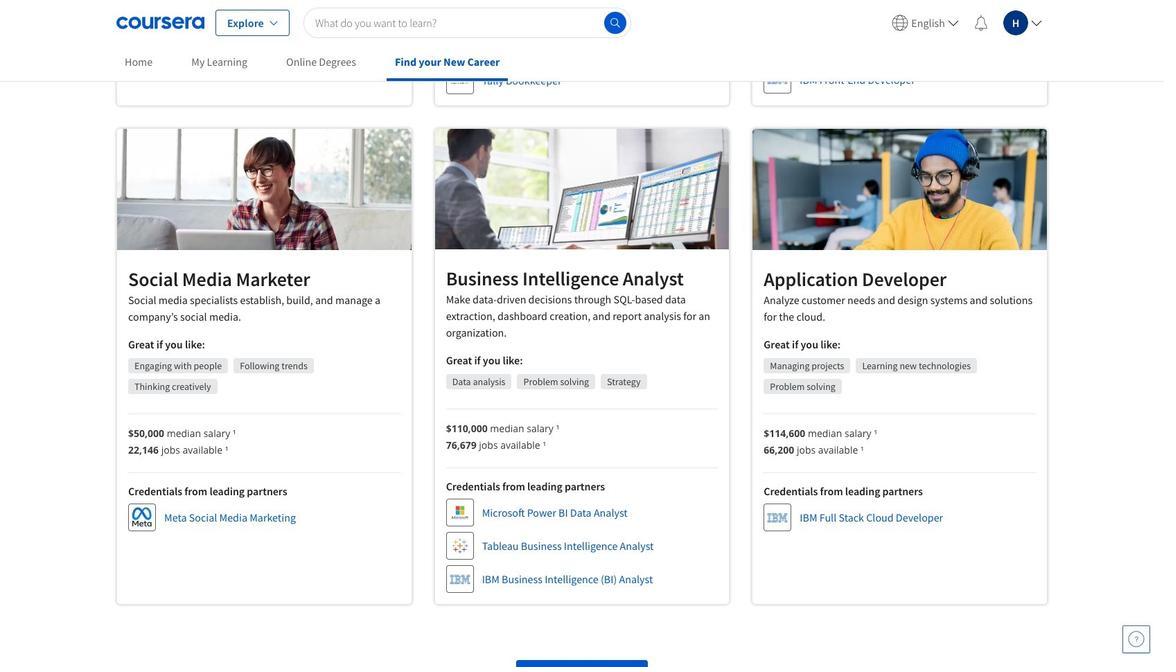Task type: vqa. For each thing, say whether or not it's contained in the screenshot.
University of Michigan image
no



Task type: describe. For each thing, give the bounding box(es) containing it.
social media marketer image
[[117, 129, 411, 250]]

help center image
[[1128, 631, 1145, 648]]



Task type: locate. For each thing, give the bounding box(es) containing it.
coursera image
[[116, 11, 204, 34]]

What do you want to learn? text field
[[303, 7, 631, 38]]

None search field
[[303, 7, 631, 38]]

application developer image
[[753, 129, 1047, 250]]

menu
[[886, 0, 1048, 45]]



